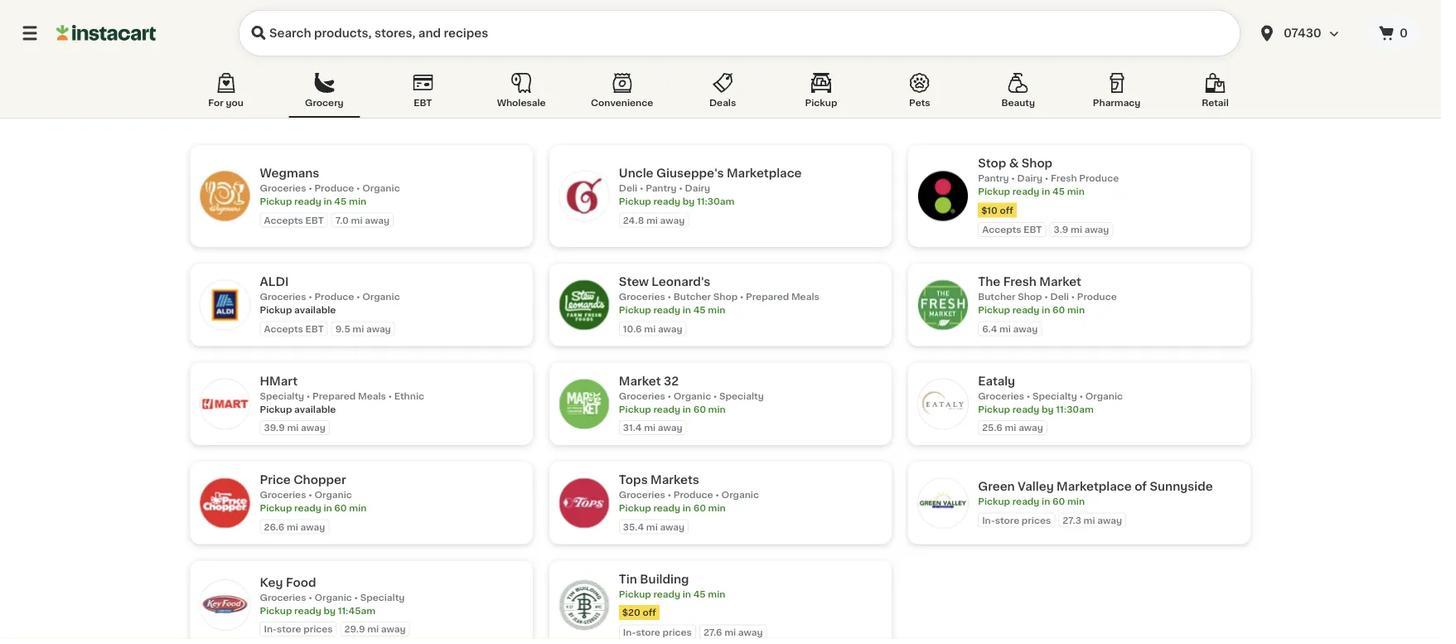Task type: describe. For each thing, give the bounding box(es) containing it.
in- for tin building
[[623, 628, 636, 637]]

by inside eataly groceries • specialty • organic pickup ready by 11:30am
[[1042, 405, 1054, 414]]

in inside green valley marketplace of sunnyside pickup ready in 60 min
[[1042, 497, 1051, 506]]

hmart specialty • prepared meals • ethnic pickup available
[[260, 375, 425, 414]]

29.9 mi away
[[345, 625, 406, 634]]

retail button
[[1180, 70, 1252, 118]]

in inside stew leonard's groceries • butcher shop • prepared meals pickup ready in 45 min
[[683, 306, 692, 315]]

groceries inside key food groceries • organic • specialty pickup ready by 11:45am
[[260, 593, 306, 602]]

26.6
[[264, 522, 285, 531]]

prices for tin building
[[663, 628, 692, 637]]

deli inside the fresh market butcher shop • deli • produce pickup ready in 60 min
[[1051, 292, 1070, 301]]

ebt for 7.0 mi away
[[306, 215, 324, 224]]

pickup inside green valley marketplace of sunnyside pickup ready in 60 min
[[979, 497, 1011, 506]]

key food groceries • organic • specialty pickup ready by 11:45am
[[260, 576, 405, 615]]

in inside market 32 groceries • organic • specialty pickup ready in 60 min
[[683, 405, 692, 414]]

produce inside the fresh market butcher shop • deli • produce pickup ready in 60 min
[[1078, 292, 1118, 301]]

produce inside aldi groceries • produce • organic pickup available
[[315, 292, 354, 301]]

building
[[640, 573, 689, 585]]

stop
[[979, 158, 1007, 169]]

min inside stop & shop pantry • dairy • fresh produce pickup ready in 45 min
[[1068, 187, 1085, 196]]

pantry inside stop & shop pantry • dairy • fresh produce pickup ready in 45 min
[[979, 174, 1010, 183]]

10.6
[[623, 324, 642, 333]]

in inside stop & shop pantry • dairy • fresh produce pickup ready in 45 min
[[1042, 187, 1051, 196]]

by inside key food groceries • organic • specialty pickup ready by 11:45am
[[324, 606, 336, 615]]

7.0
[[336, 215, 349, 224]]

pantry inside uncle giuseppe's marketplace deli • pantry • dairy pickup ready by 11:30am
[[646, 183, 677, 193]]

tops
[[619, 474, 648, 486]]

accepts ebt for aldi
[[264, 324, 324, 333]]

in inside wegmans groceries • produce • organic pickup ready in 45 min
[[324, 197, 332, 206]]

giuseppe's
[[657, 167, 724, 179]]

29.9
[[345, 625, 365, 634]]

35.4
[[623, 522, 644, 531]]

the fresh market image
[[919, 280, 969, 330]]

wholesale
[[497, 98, 546, 107]]

tops markets image
[[560, 478, 609, 528]]

24.8
[[623, 215, 644, 224]]

sunnyside
[[1150, 481, 1214, 493]]

11:30am inside eataly groceries • specialty • organic pickup ready by 11:30am
[[1057, 405, 1094, 414]]

ready inside the tops markets groceries • produce • organic pickup ready in 60 min
[[654, 504, 681, 513]]

key
[[260, 576, 283, 588]]

organic inside wegmans groceries • produce • organic pickup ready in 45 min
[[363, 183, 400, 193]]

green
[[979, 481, 1015, 493]]

away for 6.4 mi away
[[1014, 324, 1038, 333]]

groceries inside market 32 groceries • organic • specialty pickup ready in 60 min
[[619, 391, 666, 400]]

ready inside eataly groceries • specialty • organic pickup ready by 11:30am
[[1013, 405, 1040, 414]]

in inside the fresh market butcher shop • deli • produce pickup ready in 60 min
[[1042, 306, 1051, 315]]

deals
[[710, 98, 737, 107]]

price chopper groceries • organic pickup ready in 60 min
[[260, 474, 367, 513]]

in-store prices for tin building
[[623, 628, 692, 637]]

uncle giuseppe's marketplace image
[[560, 171, 609, 221]]

away for 35.4 mi away
[[660, 522, 685, 531]]

dairy inside uncle giuseppe's marketplace deli • pantry • dairy pickup ready by 11:30am
[[685, 183, 711, 193]]

dairy inside stop & shop pantry • dairy • fresh produce pickup ready in 45 min
[[1018, 174, 1043, 183]]

groceries inside stew leonard's groceries • butcher shop • prepared meals pickup ready in 45 min
[[619, 292, 666, 301]]

markets
[[651, 474, 700, 486]]

away for 31.4 mi away
[[658, 423, 683, 432]]

mi for 31.4
[[644, 423, 656, 432]]

you
[[226, 98, 244, 107]]

fresh inside stop & shop pantry • dairy • fresh produce pickup ready in 45 min
[[1051, 174, 1078, 183]]

tin building pickup ready in 45 min
[[619, 573, 726, 599]]

butcher inside stew leonard's groceries • butcher shop • prepared meals pickup ready in 45 min
[[674, 292, 712, 301]]

green valley marketplace of sunnyside image
[[919, 478, 969, 528]]

organic inside the tops markets groceries • produce • organic pickup ready in 60 min
[[722, 490, 759, 500]]

beauty button
[[983, 70, 1054, 118]]

27.3
[[1063, 516, 1082, 525]]

mi for 26.6
[[287, 522, 298, 531]]

$10 off
[[982, 206, 1014, 215]]

tin
[[619, 573, 638, 585]]

in inside tin building pickup ready in 45 min
[[683, 590, 692, 599]]

groceries inside aldi groceries • produce • organic pickup available
[[260, 292, 306, 301]]

mi for 27.6
[[725, 628, 736, 637]]

stop & shop pantry • dairy • fresh produce pickup ready in 45 min
[[979, 158, 1120, 196]]

retail
[[1202, 98, 1230, 107]]

food
[[286, 576, 316, 588]]

27.6 mi away
[[704, 628, 763, 637]]

31.4 mi away
[[623, 423, 683, 432]]

stew
[[619, 276, 649, 288]]

tin building image
[[560, 580, 609, 630]]

green valley marketplace of sunnyside pickup ready in 60 min
[[979, 481, 1214, 506]]

butcher inside the fresh market butcher shop • deli • produce pickup ready in 60 min
[[979, 292, 1016, 301]]

uncle giuseppe's marketplace deli • pantry • dairy pickup ready by 11:30am
[[619, 167, 802, 206]]

0
[[1401, 27, 1409, 39]]

groceries inside wegmans groceries • produce • organic pickup ready in 45 min
[[260, 183, 306, 193]]

ebt inside ebt button
[[414, 98, 432, 107]]

ready inside green valley marketplace of sunnyside pickup ready in 60 min
[[1013, 497, 1040, 506]]

market inside the fresh market butcher shop • deli • produce pickup ready in 60 min
[[1040, 276, 1082, 288]]

25.6
[[983, 423, 1003, 432]]

wegmans groceries • produce • organic pickup ready in 45 min
[[260, 167, 400, 206]]

specialty inside market 32 groceries • organic • specialty pickup ready in 60 min
[[720, 391, 764, 400]]

in inside price chopper groceries • organic pickup ready in 60 min
[[324, 504, 332, 513]]

groceries inside price chopper groceries • organic pickup ready in 60 min
[[260, 490, 306, 500]]

store for tin building
[[636, 628, 661, 637]]

shop inside stop & shop pantry • dairy • fresh produce pickup ready in 45 min
[[1022, 158, 1053, 169]]

pharmacy
[[1093, 98, 1141, 107]]

2 horizontal spatial store
[[996, 516, 1020, 525]]

of
[[1135, 481, 1148, 493]]

pickup inside button
[[806, 98, 838, 107]]

for you button
[[190, 70, 262, 118]]

min inside market 32 groceries • organic • specialty pickup ready in 60 min
[[709, 405, 726, 414]]

mi for 10.6
[[644, 324, 656, 333]]

9.5
[[336, 324, 350, 333]]

away for 39.9 mi away
[[301, 423, 326, 432]]

2 horizontal spatial prices
[[1022, 516, 1052, 525]]

min inside price chopper groceries • organic pickup ready in 60 min
[[349, 504, 367, 513]]

uncle
[[619, 167, 654, 179]]

Search field
[[239, 10, 1241, 56]]

pickup inside price chopper groceries • organic pickup ready in 60 min
[[260, 504, 292, 513]]

grocery button
[[289, 70, 360, 118]]

pets button
[[885, 70, 956, 118]]

ready inside price chopper groceries • organic pickup ready in 60 min
[[294, 504, 322, 513]]

32
[[664, 375, 679, 387]]

ebt button
[[387, 70, 459, 118]]

tops markets groceries • produce • organic pickup ready in 60 min
[[619, 474, 759, 513]]

ready inside stop & shop pantry • dairy • fresh produce pickup ready in 45 min
[[1013, 187, 1040, 196]]

eataly groceries • specialty • organic pickup ready by 11:30am
[[979, 375, 1124, 414]]

39.9
[[264, 423, 285, 432]]

valley
[[1018, 481, 1054, 493]]

wegmans
[[260, 167, 320, 179]]

6.4 mi away
[[983, 324, 1038, 333]]

$20
[[623, 608, 641, 617]]

ready inside the fresh market butcher shop • deli • produce pickup ready in 60 min
[[1013, 306, 1040, 315]]

pickup inside wegmans groceries • produce • organic pickup ready in 45 min
[[260, 197, 292, 206]]

25.6 mi away
[[983, 423, 1044, 432]]

mi for 6.4
[[1000, 324, 1012, 333]]

leonard's
[[652, 276, 711, 288]]

market 32 image
[[560, 379, 609, 429]]

deals button
[[687, 70, 759, 118]]

away for 25.6 mi away
[[1019, 423, 1044, 432]]

stop & shop image
[[919, 171, 969, 221]]

wegmans image
[[200, 171, 250, 221]]

min inside stew leonard's groceries • butcher shop • prepared meals pickup ready in 45 min
[[708, 306, 726, 315]]

eataly
[[979, 375, 1016, 387]]

available inside hmart specialty • prepared meals • ethnic pickup available
[[294, 405, 336, 414]]

$10
[[982, 206, 998, 215]]

pickup inside stew leonard's groceries • butcher shop • prepared meals pickup ready in 45 min
[[619, 306, 652, 315]]

away for 9.5 mi away
[[366, 324, 391, 333]]

wholesale button
[[486, 70, 557, 118]]

• inside price chopper groceries • organic pickup ready in 60 min
[[309, 490, 312, 500]]

$20 off
[[623, 608, 656, 617]]

produce inside stop & shop pantry • dairy • fresh produce pickup ready in 45 min
[[1080, 174, 1120, 183]]

meals inside stew leonard's groceries • butcher shop • prepared meals pickup ready in 45 min
[[792, 292, 820, 301]]

away for 27.3 mi away
[[1098, 516, 1123, 525]]

2 horizontal spatial in-store prices
[[983, 516, 1052, 525]]

pharmacy button
[[1082, 70, 1153, 118]]



Task type: locate. For each thing, give the bounding box(es) containing it.
meals
[[792, 292, 820, 301], [358, 391, 386, 400]]

beauty
[[1002, 98, 1036, 107]]

pets
[[910, 98, 931, 107]]

deli inside uncle giuseppe's marketplace deli • pantry • dairy pickup ready by 11:30am
[[619, 183, 638, 193]]

07430
[[1284, 27, 1322, 39]]

mi right the "39.9"
[[287, 423, 299, 432]]

1 vertical spatial fresh
[[1004, 276, 1037, 288]]

marketplace inside green valley marketplace of sunnyside pickup ready in 60 min
[[1057, 481, 1132, 493]]

1 vertical spatial prepared
[[313, 391, 356, 400]]

pickup inside aldi groceries • produce • organic pickup available
[[260, 306, 292, 315]]

accepts for aldi
[[264, 324, 303, 333]]

1 horizontal spatial butcher
[[979, 292, 1016, 301]]

fresh
[[1051, 174, 1078, 183], [1004, 276, 1037, 288]]

39.9 mi away
[[264, 423, 326, 432]]

mi right 29.9
[[367, 625, 379, 634]]

0 horizontal spatial prepared
[[313, 391, 356, 400]]

&
[[1010, 158, 1019, 169]]

min inside the fresh market butcher shop • deli • produce pickup ready in 60 min
[[1068, 306, 1085, 315]]

1 horizontal spatial pantry
[[979, 174, 1010, 183]]

45 up 7.0
[[334, 197, 347, 206]]

aldi
[[260, 276, 289, 288]]

away
[[365, 215, 390, 224], [661, 215, 685, 224], [1085, 225, 1110, 234], [366, 324, 391, 333], [658, 324, 683, 333], [1014, 324, 1038, 333], [301, 423, 326, 432], [658, 423, 683, 432], [1019, 423, 1044, 432], [1098, 516, 1123, 525], [301, 522, 325, 531], [660, 522, 685, 531], [381, 625, 406, 634], [739, 628, 763, 637]]

0 vertical spatial deli
[[619, 183, 638, 193]]

11:30am inside uncle giuseppe's marketplace deli • pantry • dairy pickup ready by 11:30am
[[697, 197, 735, 206]]

in-store prices down valley
[[983, 516, 1052, 525]]

organic
[[363, 183, 400, 193], [363, 292, 400, 301], [674, 391, 712, 400], [1086, 391, 1124, 400], [315, 490, 352, 500], [722, 490, 759, 500], [315, 593, 352, 602]]

accepts ebt down $10 off at the top right of the page
[[983, 225, 1043, 234]]

prepared inside stew leonard's groceries • butcher shop • prepared meals pickup ready in 45 min
[[746, 292, 790, 301]]

0 vertical spatial 11:30am
[[697, 197, 735, 206]]

ready up 26.6 mi away
[[294, 504, 322, 513]]

away for 26.6 mi away
[[301, 522, 325, 531]]

mi for 29.9
[[367, 625, 379, 634]]

45 down leonard's
[[694, 306, 706, 315]]

mi for 27.3
[[1084, 516, 1096, 525]]

groceries down stew
[[619, 292, 666, 301]]

0 vertical spatial market
[[1040, 276, 1082, 288]]

1 horizontal spatial store
[[636, 628, 661, 637]]

pantry down stop
[[979, 174, 1010, 183]]

7.0 mi away
[[336, 215, 390, 224]]

market inside market 32 groceries • organic • specialty pickup ready in 60 min
[[619, 375, 661, 387]]

mi right 25.6
[[1005, 423, 1017, 432]]

prepared inside hmart specialty • prepared meals • ethnic pickup available
[[313, 391, 356, 400]]

produce inside the tops markets groceries • produce • organic pickup ready in 60 min
[[674, 490, 714, 500]]

aldi image
[[200, 280, 250, 330]]

organic inside key food groceries • organic • specialty pickup ready by 11:45am
[[315, 593, 352, 602]]

grocery
[[305, 98, 344, 107]]

fresh up the 3.9
[[1051, 174, 1078, 183]]

27.3 mi away
[[1063, 516, 1123, 525]]

1 vertical spatial meals
[[358, 391, 386, 400]]

in inside the tops markets groceries • produce • organic pickup ready in 60 min
[[683, 504, 692, 513]]

ready down valley
[[1013, 497, 1040, 506]]

60 down chopper
[[334, 504, 347, 513]]

1 horizontal spatial in-store prices
[[623, 628, 692, 637]]

in
[[1042, 187, 1051, 196], [324, 197, 332, 206], [683, 306, 692, 315], [1042, 306, 1051, 315], [683, 405, 692, 414], [1042, 497, 1051, 506], [324, 504, 332, 513], [683, 504, 692, 513], [683, 590, 692, 599]]

pickup inside stop & shop pantry • dairy • fresh produce pickup ready in 45 min
[[979, 187, 1011, 196]]

shop inside the fresh market butcher shop • deli • produce pickup ready in 60 min
[[1018, 292, 1043, 301]]

0 horizontal spatial by
[[324, 606, 336, 615]]

shop categories tab list
[[190, 70, 1252, 118]]

1 vertical spatial marketplace
[[1057, 481, 1132, 493]]

mi for 3.9
[[1071, 225, 1083, 234]]

mi right 6.4
[[1000, 324, 1012, 333]]

1 horizontal spatial off
[[1000, 206, 1014, 215]]

aldi groceries • produce • organic pickup available
[[260, 276, 400, 315]]

1 available from the top
[[294, 306, 336, 315]]

0 horizontal spatial deli
[[619, 183, 638, 193]]

away for 29.9 mi away
[[381, 625, 406, 634]]

2 vertical spatial accepts
[[264, 324, 303, 333]]

store down food
[[277, 625, 301, 634]]

by left the 11:45am
[[324, 606, 336, 615]]

0 vertical spatial fresh
[[1051, 174, 1078, 183]]

pickup inside uncle giuseppe's marketplace deli • pantry • dairy pickup ready by 11:30am
[[619, 197, 652, 206]]

mi right 9.5
[[353, 324, 364, 333]]

27.6
[[704, 628, 723, 637]]

0 horizontal spatial dairy
[[685, 183, 711, 193]]

produce
[[1080, 174, 1120, 183], [315, 183, 354, 193], [315, 292, 354, 301], [1078, 292, 1118, 301], [674, 490, 714, 500]]

None search field
[[239, 10, 1241, 56]]

groceries down wegmans
[[260, 183, 306, 193]]

ebt for 3.9 mi away
[[1024, 225, 1043, 234]]

pickup inside the fresh market butcher shop • deli • produce pickup ready in 60 min
[[979, 306, 1011, 315]]

31.4
[[623, 423, 642, 432]]

store down $20 off
[[636, 628, 661, 637]]

1 vertical spatial accepts ebt
[[983, 225, 1043, 234]]

groceries inside eataly groceries • specialty • organic pickup ready by 11:30am
[[979, 391, 1025, 400]]

off
[[1000, 206, 1014, 215], [643, 608, 656, 617]]

market left 32
[[619, 375, 661, 387]]

0 horizontal spatial off
[[643, 608, 656, 617]]

mi right 7.0
[[351, 215, 363, 224]]

1 horizontal spatial in-
[[623, 628, 636, 637]]

butcher down leonard's
[[674, 292, 712, 301]]

1 horizontal spatial deli
[[1051, 292, 1070, 301]]

accepts ebt down wegmans
[[264, 215, 324, 224]]

meals inside hmart specialty • prepared meals • ethnic pickup available
[[358, 391, 386, 400]]

stew leonard's image
[[560, 280, 609, 330]]

3.9
[[1054, 225, 1069, 234]]

ready down &
[[1013, 187, 1040, 196]]

ready down building
[[654, 590, 681, 599]]

pickup inside hmart specialty • prepared meals • ethnic pickup available
[[260, 405, 292, 414]]

mi right 26.6
[[287, 522, 298, 531]]

1 horizontal spatial prepared
[[746, 292, 790, 301]]

mi for 7.0
[[351, 215, 363, 224]]

ready up 10.6 mi away
[[654, 306, 681, 315]]

2 vertical spatial accepts ebt
[[264, 324, 324, 333]]

0 horizontal spatial store
[[277, 625, 301, 634]]

ready inside stew leonard's groceries • butcher shop • prepared meals pickup ready in 45 min
[[654, 306, 681, 315]]

in-store prices for key food
[[264, 625, 333, 634]]

mi right the 3.9
[[1071, 225, 1083, 234]]

0 vertical spatial accepts
[[264, 215, 303, 224]]

mi right the 31.4
[[644, 423, 656, 432]]

mi right 27.3
[[1084, 516, 1096, 525]]

prices down key food groceries • organic • specialty pickup ready by 11:45am
[[304, 625, 333, 634]]

accepts ebt for wegmans
[[264, 215, 324, 224]]

specialty inside hmart specialty • prepared meals • ethnic pickup available
[[260, 391, 304, 400]]

3.9 mi away
[[1054, 225, 1110, 234]]

produce down markets
[[674, 490, 714, 500]]

mi for 39.9
[[287, 423, 299, 432]]

pickup inside eataly groceries • specialty • organic pickup ready by 11:30am
[[979, 405, 1011, 414]]

1 vertical spatial accepts
[[983, 225, 1022, 234]]

away right 6.4
[[1014, 324, 1038, 333]]

60 down the 3.9
[[1053, 306, 1066, 315]]

produce up 7.0
[[315, 183, 354, 193]]

by down 'giuseppe's' at top
[[683, 197, 695, 206]]

60 down markets
[[694, 504, 706, 513]]

0 horizontal spatial market
[[619, 375, 661, 387]]

2 available from the top
[[294, 405, 336, 414]]

1 vertical spatial available
[[294, 405, 336, 414]]

ebt for 9.5 mi away
[[306, 324, 324, 333]]

marketplace for valley
[[1057, 481, 1132, 493]]

by
[[683, 197, 695, 206], [1042, 405, 1054, 414], [324, 606, 336, 615]]

45 inside stop & shop pantry • dairy • fresh produce pickup ready in 45 min
[[1053, 187, 1065, 196]]

mi
[[351, 215, 363, 224], [647, 215, 658, 224], [1071, 225, 1083, 234], [353, 324, 364, 333], [644, 324, 656, 333], [1000, 324, 1012, 333], [287, 423, 299, 432], [644, 423, 656, 432], [1005, 423, 1017, 432], [1084, 516, 1096, 525], [287, 522, 298, 531], [647, 522, 658, 531], [367, 625, 379, 634], [725, 628, 736, 637]]

away right the 3.9
[[1085, 225, 1110, 234]]

hmart
[[260, 375, 298, 387]]

organic inside market 32 groceries • organic • specialty pickup ready in 60 min
[[674, 391, 712, 400]]

hmart image
[[200, 379, 250, 429]]

60 up 27.3
[[1053, 497, 1066, 506]]

pantry down uncle
[[646, 183, 677, 193]]

0 horizontal spatial in-
[[264, 625, 277, 634]]

eataly image
[[919, 379, 969, 429]]

away down the tops markets groceries • produce • organic pickup ready in 60 min
[[660, 522, 685, 531]]

mi right 24.8 in the left top of the page
[[647, 215, 658, 224]]

off right $20
[[643, 608, 656, 617]]

shop
[[1022, 158, 1053, 169], [714, 292, 738, 301], [1018, 292, 1043, 301]]

groceries down aldi
[[260, 292, 306, 301]]

away right 29.9
[[381, 625, 406, 634]]

accepts ebt left 9.5
[[264, 324, 324, 333]]

ready up 35.4 mi away
[[654, 504, 681, 513]]

45 up 27.6 in the bottom of the page
[[694, 590, 706, 599]]

groceries down key
[[260, 593, 306, 602]]

in- down key
[[264, 625, 277, 634]]

10.6 mi away
[[623, 324, 683, 333]]

1 horizontal spatial prices
[[663, 628, 692, 637]]

mi for 9.5
[[353, 324, 364, 333]]

organic inside eataly groceries • specialty • organic pickup ready by 11:30am
[[1086, 391, 1124, 400]]

for
[[208, 98, 224, 107]]

1 horizontal spatial dairy
[[1018, 174, 1043, 183]]

store down "green"
[[996, 516, 1020, 525]]

1 horizontal spatial market
[[1040, 276, 1082, 288]]

1 horizontal spatial marketplace
[[1057, 481, 1132, 493]]

ready inside key food groceries • organic • specialty pickup ready by 11:45am
[[294, 606, 322, 615]]

specialty inside eataly groceries • specialty • organic pickup ready by 11:30am
[[1033, 391, 1078, 400]]

60 inside the tops markets groceries • produce • organic pickup ready in 60 min
[[694, 504, 706, 513]]

0 vertical spatial dairy
[[1018, 174, 1043, 183]]

ready down food
[[294, 606, 322, 615]]

26.6 mi away
[[264, 522, 325, 531]]

chopper
[[294, 474, 346, 486]]

instacart image
[[56, 23, 156, 43]]

away right 25.6
[[1019, 423, 1044, 432]]

deli
[[619, 183, 638, 193], [1051, 292, 1070, 301]]

by inside uncle giuseppe's marketplace deli • pantry • dairy pickup ready by 11:30am
[[683, 197, 695, 206]]

0 horizontal spatial prices
[[304, 625, 333, 634]]

45
[[1053, 187, 1065, 196], [334, 197, 347, 206], [694, 306, 706, 315], [694, 590, 706, 599]]

min inside wegmans groceries • produce • organic pickup ready in 45 min
[[349, 197, 367, 206]]

for you
[[208, 98, 244, 107]]

ethnic
[[394, 391, 425, 400]]

stew leonard's groceries • butcher shop • prepared meals pickup ready in 45 min
[[619, 276, 820, 315]]

ready up "31.4 mi away"
[[654, 405, 681, 414]]

fresh right the
[[1004, 276, 1037, 288]]

key food image
[[200, 580, 250, 630]]

butcher down the
[[979, 292, 1016, 301]]

ready up 24.8 mi away
[[654, 197, 681, 206]]

ready inside market 32 groceries • organic • specialty pickup ready in 60 min
[[654, 405, 681, 414]]

away for 10.6 mi away
[[658, 324, 683, 333]]

1 butcher from the left
[[674, 292, 712, 301]]

60 inside the fresh market butcher shop • deli • produce pickup ready in 60 min
[[1053, 306, 1066, 315]]

prices for key food
[[304, 625, 333, 634]]

accepts down aldi
[[264, 324, 303, 333]]

marketplace inside uncle giuseppe's marketplace deli • pantry • dairy pickup ready by 11:30am
[[727, 167, 802, 179]]

0 vertical spatial available
[[294, 306, 336, 315]]

1 horizontal spatial 11:30am
[[1057, 405, 1094, 414]]

fresh inside the fresh market butcher shop • deli • produce pickup ready in 60 min
[[1004, 276, 1037, 288]]

market 32 groceries • organic • specialty pickup ready in 60 min
[[619, 375, 764, 414]]

in- down $20
[[623, 628, 636, 637]]

min inside green valley marketplace of sunnyside pickup ready in 60 min
[[1068, 497, 1085, 506]]

0 vertical spatial accepts ebt
[[264, 215, 324, 224]]

groceries inside the tops markets groceries • produce • organic pickup ready in 60 min
[[619, 490, 666, 500]]

1 horizontal spatial meals
[[792, 292, 820, 301]]

away right 27.6 in the bottom of the page
[[739, 628, 763, 637]]

mi right 10.6
[[644, 324, 656, 333]]

ready inside tin building pickup ready in 45 min
[[654, 590, 681, 599]]

groceries
[[260, 183, 306, 193], [260, 292, 306, 301], [619, 292, 666, 301], [619, 391, 666, 400], [979, 391, 1025, 400], [260, 490, 306, 500], [619, 490, 666, 500], [260, 593, 306, 602]]

away for 24.8 mi away
[[661, 215, 685, 224]]

9.5 mi away
[[336, 324, 391, 333]]

pickup inside key food groceries • organic • specialty pickup ready by 11:45am
[[260, 606, 292, 615]]

shop inside stew leonard's groceries • butcher shop • prepared meals pickup ready in 45 min
[[714, 292, 738, 301]]

pickup inside the tops markets groceries • produce • organic pickup ready in 60 min
[[619, 504, 652, 513]]

groceries down tops
[[619, 490, 666, 500]]

away right 10.6
[[658, 324, 683, 333]]

ready up 25.6 mi away
[[1013, 405, 1040, 414]]

11:30am
[[697, 197, 735, 206], [1057, 405, 1094, 414]]

available
[[294, 306, 336, 315], [294, 405, 336, 414]]

organic inside price chopper groceries • organic pickup ready in 60 min
[[315, 490, 352, 500]]

away right 9.5
[[366, 324, 391, 333]]

35.4 mi away
[[623, 522, 685, 531]]

deli down the 3.9
[[1051, 292, 1070, 301]]

available up 9.5
[[294, 306, 336, 315]]

produce down 3.9 mi away
[[1078, 292, 1118, 301]]

0 vertical spatial pantry
[[979, 174, 1010, 183]]

away right the 31.4
[[658, 423, 683, 432]]

accepts down wegmans
[[264, 215, 303, 224]]

24.8 mi away
[[623, 215, 685, 224]]

in-store prices down $20 off
[[623, 628, 692, 637]]

off for $20 off
[[643, 608, 656, 617]]

mi for 35.4
[[647, 522, 658, 531]]

0 button
[[1367, 17, 1422, 50]]

away down price chopper groceries • organic pickup ready in 60 min
[[301, 522, 325, 531]]

1 vertical spatial dairy
[[685, 183, 711, 193]]

prices left 27.6 in the bottom of the page
[[663, 628, 692, 637]]

convenience
[[591, 98, 654, 107]]

convenience button
[[585, 70, 660, 118]]

60 inside market 32 groceries • organic • specialty pickup ready in 60 min
[[694, 405, 706, 414]]

11:45am
[[338, 606, 376, 615]]

45 up the 3.9
[[1053, 187, 1065, 196]]

07430 button
[[1258, 10, 1357, 56]]

accepts down $10 off at the top right of the page
[[983, 225, 1022, 234]]

1 horizontal spatial fresh
[[1051, 174, 1078, 183]]

0 horizontal spatial in-store prices
[[264, 625, 333, 634]]

0 vertical spatial marketplace
[[727, 167, 802, 179]]

dairy
[[1018, 174, 1043, 183], [685, 183, 711, 193]]

2 butcher from the left
[[979, 292, 1016, 301]]

specialty
[[260, 391, 304, 400], [720, 391, 764, 400], [1033, 391, 1078, 400], [360, 593, 405, 602]]

away for 27.6 mi away
[[739, 628, 763, 637]]

0 vertical spatial by
[[683, 197, 695, 206]]

2 horizontal spatial by
[[1042, 405, 1054, 414]]

the
[[979, 276, 1001, 288]]

ebt
[[414, 98, 432, 107], [306, 215, 324, 224], [1024, 225, 1043, 234], [306, 324, 324, 333]]

market down the 3.9
[[1040, 276, 1082, 288]]

price
[[260, 474, 291, 486]]

available up the 39.9 mi away
[[294, 405, 336, 414]]

produce up 3.9 mi away
[[1080, 174, 1120, 183]]

in- for key food
[[264, 625, 277, 634]]

1 vertical spatial deli
[[1051, 292, 1070, 301]]

1 vertical spatial market
[[619, 375, 661, 387]]

pickup inside tin building pickup ready in 45 min
[[619, 590, 652, 599]]

1 vertical spatial 11:30am
[[1057, 405, 1094, 414]]

60
[[1053, 306, 1066, 315], [694, 405, 706, 414], [1053, 497, 1066, 506], [334, 504, 347, 513], [694, 504, 706, 513]]

0 horizontal spatial meals
[[358, 391, 386, 400]]

60 inside price chopper groceries • organic pickup ready in 60 min
[[334, 504, 347, 513]]

produce up 9.5
[[315, 292, 354, 301]]

prices
[[1022, 516, 1052, 525], [304, 625, 333, 634], [663, 628, 692, 637]]

45 inside stew leonard's groceries • butcher shop • prepared meals pickup ready in 45 min
[[694, 306, 706, 315]]

pantry
[[979, 174, 1010, 183], [646, 183, 677, 193]]

marketplace up 27.3 mi away
[[1057, 481, 1132, 493]]

store
[[996, 516, 1020, 525], [277, 625, 301, 634], [636, 628, 661, 637]]

away for 3.9 mi away
[[1085, 225, 1110, 234]]

pickup inside market 32 groceries • organic • specialty pickup ready in 60 min
[[619, 405, 652, 414]]

the fresh market butcher shop • deli • produce pickup ready in 60 min
[[979, 276, 1118, 315]]

available inside aldi groceries • produce • organic pickup available
[[294, 306, 336, 315]]

away right 24.8 in the left top of the page
[[661, 215, 685, 224]]

marketplace for giuseppe's
[[727, 167, 802, 179]]

45 inside tin building pickup ready in 45 min
[[694, 590, 706, 599]]

away for 7.0 mi away
[[365, 215, 390, 224]]

0 vertical spatial prepared
[[746, 292, 790, 301]]

2 vertical spatial by
[[324, 606, 336, 615]]

in-
[[983, 516, 996, 525], [264, 625, 277, 634], [623, 628, 636, 637]]

45 inside wegmans groceries • produce • organic pickup ready in 45 min
[[334, 197, 347, 206]]

butcher
[[674, 292, 712, 301], [979, 292, 1016, 301]]

produce inside wegmans groceries • produce • organic pickup ready in 45 min
[[315, 183, 354, 193]]

0 horizontal spatial butcher
[[674, 292, 712, 301]]

0 horizontal spatial pantry
[[646, 183, 677, 193]]

in- down "green"
[[983, 516, 996, 525]]

60 up markets
[[694, 405, 706, 414]]

ready
[[1013, 187, 1040, 196], [294, 197, 322, 206], [654, 197, 681, 206], [654, 306, 681, 315], [1013, 306, 1040, 315], [654, 405, 681, 414], [1013, 405, 1040, 414], [1013, 497, 1040, 506], [294, 504, 322, 513], [654, 504, 681, 513], [654, 590, 681, 599], [294, 606, 322, 615]]

mi for 24.8
[[647, 215, 658, 224]]

marketplace right 'giuseppe's' at top
[[727, 167, 802, 179]]

accepts for wegmans
[[264, 215, 303, 224]]

0 horizontal spatial fresh
[[1004, 276, 1037, 288]]

6.4
[[983, 324, 998, 333]]

•
[[1012, 174, 1016, 183], [1045, 174, 1049, 183], [309, 183, 312, 193], [357, 183, 360, 193], [640, 183, 644, 193], [679, 183, 683, 193], [309, 292, 312, 301], [357, 292, 360, 301], [668, 292, 672, 301], [740, 292, 744, 301], [1045, 292, 1049, 301], [1072, 292, 1076, 301], [307, 391, 310, 400], [388, 391, 392, 400], [668, 391, 672, 400], [714, 391, 718, 400], [1027, 391, 1031, 400], [1080, 391, 1084, 400], [309, 490, 312, 500], [668, 490, 672, 500], [716, 490, 720, 500], [309, 593, 312, 602], [354, 593, 358, 602]]

deli down uncle
[[619, 183, 638, 193]]

away right 7.0
[[365, 215, 390, 224]]

store for key food
[[277, 625, 301, 634]]

dairy down 'giuseppe's' at top
[[685, 183, 711, 193]]

by up 25.6 mi away
[[1042, 405, 1054, 414]]

mi right 27.6 in the bottom of the page
[[725, 628, 736, 637]]

0 horizontal spatial 11:30am
[[697, 197, 735, 206]]

organic inside aldi groceries • produce • organic pickup available
[[363, 292, 400, 301]]

0 vertical spatial off
[[1000, 206, 1014, 215]]

60 inside green valley marketplace of sunnyside pickup ready in 60 min
[[1053, 497, 1066, 506]]

0 vertical spatial meals
[[792, 292, 820, 301]]

off for $10 off
[[1000, 206, 1014, 215]]

away right the "39.9"
[[301, 423, 326, 432]]

groceries down 32
[[619, 391, 666, 400]]

away down green valley marketplace of sunnyside pickup ready in 60 min
[[1098, 516, 1123, 525]]

1 vertical spatial by
[[1042, 405, 1054, 414]]

specialty inside key food groceries • organic • specialty pickup ready by 11:45am
[[360, 593, 405, 602]]

1 horizontal spatial by
[[683, 197, 695, 206]]

min inside the tops markets groceries • produce • organic pickup ready in 60 min
[[709, 504, 726, 513]]

1 vertical spatial pantry
[[646, 183, 677, 193]]

ready up 6.4 mi away
[[1013, 306, 1040, 315]]

min inside tin building pickup ready in 45 min
[[708, 590, 726, 599]]

off right $10
[[1000, 206, 1014, 215]]

ready inside uncle giuseppe's marketplace deli • pantry • dairy pickup ready by 11:30am
[[654, 197, 681, 206]]

ready inside wegmans groceries • produce • organic pickup ready in 45 min
[[294, 197, 322, 206]]

dairy down &
[[1018, 174, 1043, 183]]

2 horizontal spatial in-
[[983, 516, 996, 525]]

1 vertical spatial off
[[643, 608, 656, 617]]

price chopper image
[[200, 478, 250, 528]]

mi for 25.6
[[1005, 423, 1017, 432]]

in-store prices down food
[[264, 625, 333, 634]]

ready down wegmans
[[294, 197, 322, 206]]

market
[[1040, 276, 1082, 288], [619, 375, 661, 387]]

07430 button
[[1248, 10, 1367, 56]]

groceries down price
[[260, 490, 306, 500]]

0 horizontal spatial marketplace
[[727, 167, 802, 179]]

pickup button
[[786, 70, 857, 118]]

prices down valley
[[1022, 516, 1052, 525]]

mi right 35.4
[[647, 522, 658, 531]]



Task type: vqa. For each thing, say whether or not it's contained in the screenshot.
Sort by
no



